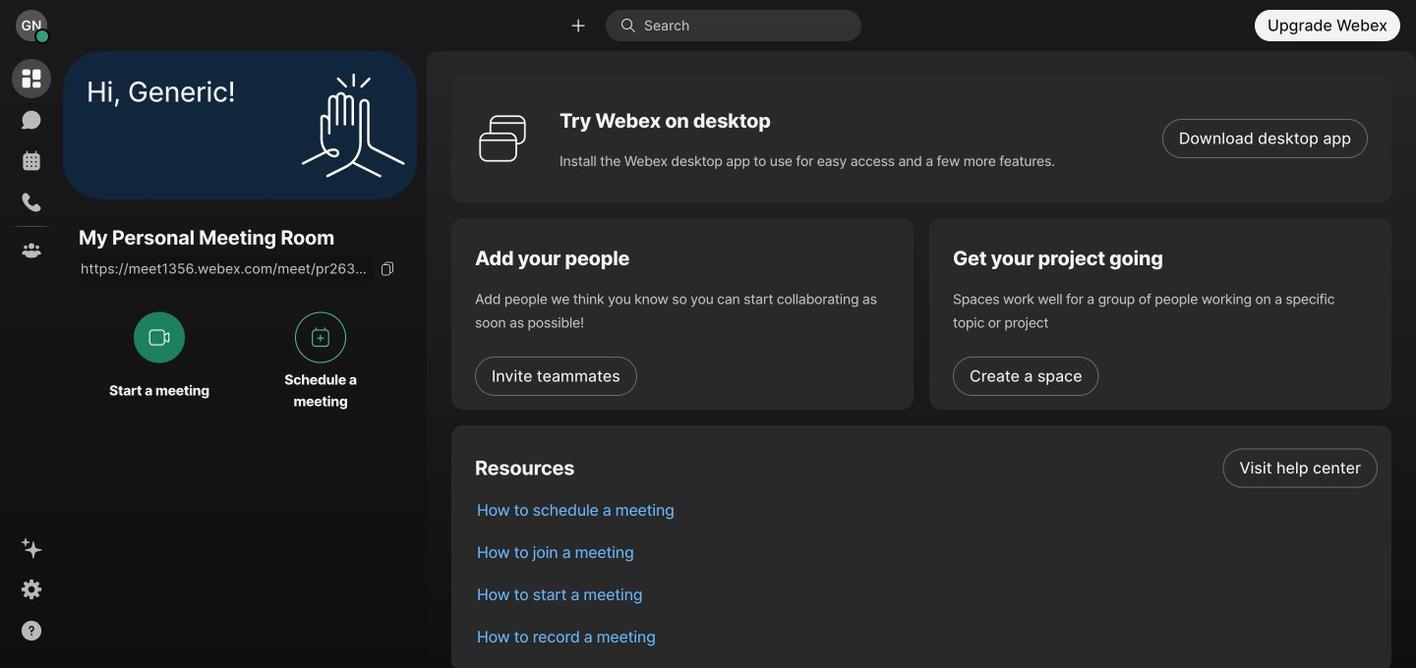 Task type: locate. For each thing, give the bounding box(es) containing it.
5 list item from the top
[[461, 617, 1392, 659]]

webex tab list
[[12, 59, 51, 271]]

list item
[[461, 448, 1392, 490], [461, 490, 1392, 532], [461, 532, 1392, 574], [461, 574, 1392, 617], [461, 617, 1392, 659]]

two hands high fiving image
[[294, 66, 412, 184]]

navigation
[[0, 51, 63, 669]]

2 list item from the top
[[461, 490, 1392, 532]]

None text field
[[79, 255, 374, 283]]

3 list item from the top
[[461, 532, 1392, 574]]



Task type: describe. For each thing, give the bounding box(es) containing it.
1 list item from the top
[[461, 448, 1392, 490]]

4 list item from the top
[[461, 574, 1392, 617]]



Task type: vqa. For each thing, say whether or not it's contained in the screenshot.
second list item from the bottom of the page
yes



